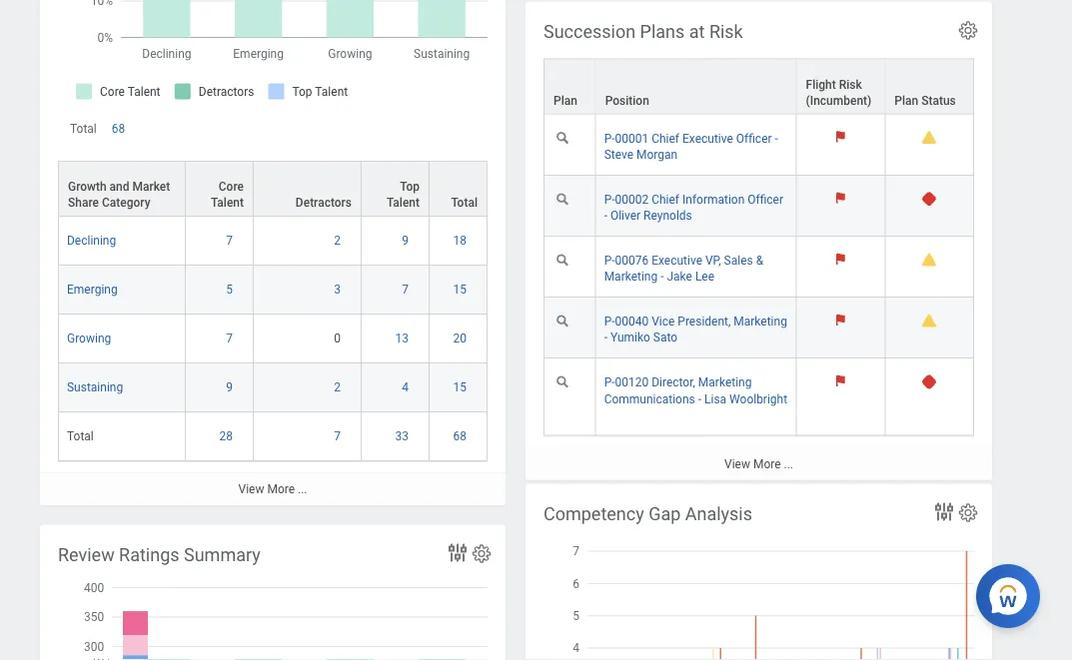 Task type: describe. For each thing, give the bounding box(es) containing it.
position
[[605, 94, 649, 108]]

detractors
[[296, 196, 352, 210]]

row containing growing
[[58, 315, 488, 364]]

7 button down core talent
[[226, 233, 236, 249]]

core talent
[[211, 180, 244, 210]]

p- for 00001
[[604, 132, 615, 146]]

15 button for 4
[[453, 380, 470, 396]]

morgan
[[637, 148, 678, 162]]

flight risk (incumbent) button
[[797, 60, 885, 114]]

view inside talent by market share / growth element
[[238, 482, 264, 496]]

configure succession plans at risk image
[[957, 19, 979, 41]]

plan for plan status
[[895, 94, 919, 108]]

gap
[[649, 504, 681, 525]]

information
[[683, 193, 745, 207]]

more inside succession plans at risk element
[[753, 457, 781, 471]]

core talent column header
[[186, 161, 254, 218]]

20 button
[[453, 331, 470, 347]]

1 vertical spatial 68 button
[[453, 428, 470, 445]]

view more ... for the rightmost view more ... link
[[725, 457, 793, 471]]

sales
[[724, 254, 753, 268]]

growth and market share category
[[68, 180, 170, 210]]

00040
[[615, 315, 649, 329]]

plans
[[640, 21, 685, 42]]

sustaining
[[67, 381, 123, 395]]

- for p-00120 director, marketing communications - lisa woolbright
[[698, 392, 702, 406]]

18
[[453, 234, 467, 248]]

28
[[219, 429, 233, 443]]

row containing total
[[58, 413, 488, 461]]

communications
[[604, 392, 695, 406]]

growing
[[67, 332, 111, 346]]

0
[[334, 332, 341, 346]]

market
[[132, 180, 170, 194]]

total button
[[430, 162, 487, 216]]

00001
[[615, 132, 649, 146]]

15 button for 7
[[453, 282, 470, 298]]

p-00040 vice president, marketing - yumiko sato
[[604, 315, 787, 345]]

0 vertical spatial 9 button
[[402, 233, 412, 249]]

steve
[[604, 148, 634, 162]]

3
[[334, 283, 341, 297]]

growing link
[[67, 328, 111, 346]]

president,
[[678, 315, 731, 329]]

18 button
[[453, 233, 470, 249]]

analysis
[[685, 504, 753, 525]]

emerging link
[[67, 279, 118, 297]]

flight
[[806, 78, 836, 92]]

p- for 00002
[[604, 193, 615, 207]]

28 button
[[219, 428, 236, 445]]

detractors column header
[[254, 161, 362, 218]]

core talent button
[[186, 162, 253, 216]]

marketing inside p-00120 director, marketing communications - lisa woolbright
[[698, 376, 752, 390]]

chief for 00002
[[652, 193, 680, 207]]

68 for the bottommost 68 button
[[453, 429, 467, 443]]

configure review ratings summary image
[[471, 543, 493, 565]]

7 left 33
[[334, 429, 341, 443]]

... inside talent by market share / growth element
[[298, 482, 307, 496]]

p-00120 director, marketing communications - lisa woolbright row
[[544, 359, 974, 436]]

chief for 00001
[[652, 132, 680, 146]]

p-00001 chief executive officer - steve morgan link
[[604, 128, 778, 162]]

marketing inside p-00040 vice president, marketing - yumiko sato
[[734, 315, 787, 329]]

category
[[102, 196, 150, 210]]

p-00002 chief information officer - oliver reynolds link
[[604, 189, 784, 223]]

p-00001 chief executive officer - steve morgan row
[[544, 115, 974, 176]]

competency
[[544, 504, 644, 525]]

view more ... for the left view more ... link
[[238, 482, 307, 496]]

competency gap analysis
[[544, 504, 753, 525]]

13 button
[[395, 331, 412, 347]]

sustaining link
[[67, 377, 123, 395]]

2 for 4
[[334, 381, 341, 395]]

jake
[[667, 270, 692, 284]]

plan status
[[895, 94, 956, 108]]

p-00120 director, marketing communications - lisa woolbright link
[[604, 372, 788, 406]]

row containing declining
[[58, 217, 488, 266]]

7 up 13 button
[[402, 283, 409, 297]]

sato
[[653, 331, 678, 345]]

reynolds
[[644, 209, 692, 223]]

talent by market share / growth element
[[40, 0, 506, 506]]

- for p-00040 vice president, marketing - yumiko sato
[[604, 331, 608, 345]]

plan status button
[[886, 60, 973, 114]]

p-00076 executive vp, sales & marketing - jake lee link
[[604, 250, 764, 284]]

0 horizontal spatial view more ... link
[[40, 472, 506, 506]]

ratings
[[119, 545, 179, 566]]

7 button up 13 button
[[402, 282, 412, 298]]

total inside popup button
[[451, 196, 478, 210]]

more inside talent by market share / growth element
[[267, 482, 295, 496]]

risk inside flight risk (incumbent)
[[839, 78, 862, 92]]

4
[[402, 381, 409, 395]]

marketing inside p-00076 executive vp, sales & marketing - jake lee
[[604, 270, 658, 284]]

0 vertical spatial 68 button
[[112, 121, 128, 137]]

7 button left 33
[[334, 428, 344, 445]]

&
[[756, 254, 764, 268]]

growth and market share category column header
[[58, 161, 186, 218]]

oliver
[[611, 209, 641, 223]]

0 vertical spatial risk
[[709, 21, 743, 42]]

director,
[[652, 376, 695, 390]]

succession plans at risk element
[[526, 1, 992, 480]]

growth and market share category button
[[59, 162, 185, 216]]

status
[[922, 94, 956, 108]]

flight risk (incumbent)
[[806, 78, 872, 108]]

lisa
[[705, 392, 727, 406]]

1 vertical spatial 9 button
[[226, 380, 236, 396]]

p-00120 director, marketing communications - lisa woolbright
[[604, 376, 788, 406]]



Task type: vqa. For each thing, say whether or not it's contained in the screenshot.
Asset
no



Task type: locate. For each thing, give the bounding box(es) containing it.
p- for 00040
[[604, 315, 615, 329]]

marketing
[[604, 270, 658, 284], [734, 315, 787, 329], [698, 376, 752, 390]]

position button
[[596, 60, 796, 114]]

0 vertical spatial configure and view chart data image
[[932, 500, 956, 524]]

p- inside p-00120 director, marketing communications - lisa woolbright
[[604, 376, 615, 390]]

0 horizontal spatial 9 button
[[226, 380, 236, 396]]

chief up reynolds
[[652, 193, 680, 207]]

executive up jake
[[652, 254, 703, 268]]

p- inside p-00076 executive vp, sales & marketing - jake lee
[[604, 254, 615, 268]]

2 vertical spatial total
[[67, 429, 94, 443]]

1 horizontal spatial ...
[[784, 457, 793, 471]]

0 vertical spatial officer
[[736, 132, 772, 146]]

view more ... inside talent by market share / growth element
[[238, 482, 307, 496]]

more
[[753, 457, 781, 471], [267, 482, 295, 496]]

officer right information
[[748, 193, 784, 207]]

view inside succession plans at risk element
[[725, 457, 750, 471]]

0 horizontal spatial 68
[[112, 122, 125, 136]]

0 button
[[334, 331, 344, 347]]

2 down 0 button
[[334, 381, 341, 395]]

1 vertical spatial total
[[451, 196, 478, 210]]

0 vertical spatial more
[[753, 457, 781, 471]]

0 vertical spatial ...
[[784, 457, 793, 471]]

officer up p-00002 chief information officer - oliver reynolds row
[[736, 132, 772, 146]]

officer for executive
[[736, 132, 772, 146]]

0 horizontal spatial view more ...
[[238, 482, 307, 496]]

p- up yumiko
[[604, 315, 615, 329]]

talent
[[211, 196, 244, 210], [387, 196, 420, 210]]

2 2 from the top
[[334, 381, 341, 395]]

... inside succession plans at risk element
[[784, 457, 793, 471]]

68 inside row
[[453, 429, 467, 443]]

1 horizontal spatial more
[[753, 457, 781, 471]]

marketing up the lisa
[[698, 376, 752, 390]]

1 vertical spatial 2
[[334, 381, 341, 395]]

talent down the top
[[387, 196, 420, 210]]

executive inside p-00076 executive vp, sales & marketing - jake lee
[[652, 254, 703, 268]]

plan for plan
[[554, 94, 578, 108]]

0 horizontal spatial view
[[238, 482, 264, 496]]

15 down 20 button
[[453, 381, 467, 395]]

p- up steve at the top right
[[604, 132, 615, 146]]

5
[[226, 283, 233, 297]]

- left the lisa
[[698, 392, 702, 406]]

0 vertical spatial 2
[[334, 234, 341, 248]]

0 vertical spatial 15
[[453, 283, 467, 297]]

1 vertical spatial chief
[[652, 193, 680, 207]]

0 vertical spatial 2 button
[[334, 233, 344, 249]]

7 button
[[226, 233, 236, 249], [402, 282, 412, 298], [226, 331, 236, 347], [334, 428, 344, 445]]

p- down oliver
[[604, 254, 615, 268]]

0 vertical spatial 68
[[112, 122, 125, 136]]

view more ... link
[[526, 447, 992, 480], [40, 472, 506, 506]]

1 vertical spatial 15 button
[[453, 380, 470, 396]]

chief inside p-00002 chief information officer - oliver reynolds
[[652, 193, 680, 207]]

1 chief from the top
[[652, 132, 680, 146]]

p- for 00076
[[604, 254, 615, 268]]

1 p- from the top
[[604, 132, 615, 146]]

0 horizontal spatial talent
[[211, 196, 244, 210]]

- inside p-00001 chief executive officer - steve morgan
[[775, 132, 778, 146]]

1 15 from the top
[[453, 283, 467, 297]]

yumiko
[[611, 331, 650, 345]]

succession
[[544, 21, 636, 42]]

00076
[[615, 254, 649, 268]]

1 vertical spatial executive
[[652, 254, 703, 268]]

33
[[395, 429, 409, 443]]

68
[[112, 122, 125, 136], [453, 429, 467, 443]]

summary
[[184, 545, 261, 566]]

view more ... up summary
[[238, 482, 307, 496]]

top
[[400, 180, 420, 194]]

view
[[725, 457, 750, 471], [238, 482, 264, 496]]

- inside p-00120 director, marketing communications - lisa woolbright
[[698, 392, 702, 406]]

configure and view chart data image for analysis
[[932, 500, 956, 524]]

13
[[395, 332, 409, 346]]

2 vertical spatial marketing
[[698, 376, 752, 390]]

chief up morgan
[[652, 132, 680, 146]]

configure competency gap analysis image
[[957, 502, 979, 524]]

00002
[[615, 193, 649, 207]]

2 button down 0 button
[[334, 380, 344, 396]]

p-
[[604, 132, 615, 146], [604, 193, 615, 207], [604, 254, 615, 268], [604, 315, 615, 329], [604, 376, 615, 390]]

2 button for 4
[[334, 380, 344, 396]]

2 15 button from the top
[[453, 380, 470, 396]]

p- inside p-00001 chief executive officer - steve morgan
[[604, 132, 615, 146]]

2 2 button from the top
[[334, 380, 344, 396]]

p- for 00120
[[604, 376, 615, 390]]

0 horizontal spatial more
[[267, 482, 295, 496]]

0 vertical spatial total
[[70, 122, 97, 136]]

core
[[219, 180, 244, 194]]

1 horizontal spatial view more ... link
[[526, 447, 992, 480]]

20
[[453, 332, 467, 346]]

view up analysis
[[725, 457, 750, 471]]

declining link
[[67, 230, 116, 248]]

woolbright
[[730, 392, 788, 406]]

-
[[775, 132, 778, 146], [604, 209, 608, 223], [661, 270, 664, 284], [604, 331, 608, 345], [698, 392, 702, 406]]

1 15 button from the top
[[453, 282, 470, 298]]

0 vertical spatial view more ...
[[725, 457, 793, 471]]

1 2 from the top
[[334, 234, 341, 248]]

1 vertical spatial officer
[[748, 193, 784, 207]]

00120
[[615, 376, 649, 390]]

2 chief from the top
[[652, 193, 680, 207]]

marketing down p-00076 executive vp, sales & marketing - jake lee row
[[734, 315, 787, 329]]

review ratings summary element
[[40, 525, 506, 661]]

1 vertical spatial 2 button
[[334, 380, 344, 396]]

row containing flight risk (incumbent)
[[544, 59, 974, 115]]

2 down detractors
[[334, 234, 341, 248]]

executive
[[683, 132, 733, 146], [652, 254, 703, 268]]

1 horizontal spatial 68
[[453, 429, 467, 443]]

plan button
[[545, 60, 595, 114]]

officer inside p-00002 chief information officer - oliver reynolds
[[748, 193, 784, 207]]

2 plan from the left
[[895, 94, 919, 108]]

top talent button
[[362, 162, 429, 216]]

- for p-00002 chief information officer - oliver reynolds
[[604, 209, 608, 223]]

top talent
[[387, 180, 420, 210]]

0 horizontal spatial 68 button
[[112, 121, 128, 137]]

p-00002 chief information officer - oliver reynolds row
[[544, 176, 974, 237]]

row containing growth and market share category
[[58, 161, 488, 218]]

lee
[[695, 270, 715, 284]]

marketing down 00076
[[604, 270, 658, 284]]

1 vertical spatial view
[[238, 482, 264, 496]]

- inside p-00002 chief information officer - oliver reynolds
[[604, 209, 608, 223]]

plan
[[554, 94, 578, 108], [895, 94, 919, 108]]

configure and view chart data image left configure review ratings summary image
[[446, 541, 470, 565]]

7 down 5 button
[[226, 332, 233, 346]]

declining
[[67, 234, 116, 248]]

officer
[[736, 132, 772, 146], [748, 193, 784, 207]]

p-00040 vice president, marketing - yumiko sato row
[[544, 298, 974, 359]]

0 horizontal spatial 9
[[226, 381, 233, 395]]

(incumbent)
[[806, 94, 872, 108]]

- left oliver
[[604, 209, 608, 223]]

review ratings summary
[[58, 545, 261, 566]]

total up 18 button
[[451, 196, 478, 210]]

total element
[[67, 425, 94, 443]]

view more ... link down 28 button
[[40, 472, 506, 506]]

risk right at on the right top
[[709, 21, 743, 42]]

15
[[453, 283, 467, 297], [453, 381, 467, 395]]

- left jake
[[661, 270, 664, 284]]

15 for 7
[[453, 283, 467, 297]]

officer inside p-00001 chief executive officer - steve morgan
[[736, 132, 772, 146]]

68 button
[[112, 121, 128, 137], [453, 428, 470, 445]]

configure and view chart data image
[[932, 500, 956, 524], [446, 541, 470, 565]]

- left yumiko
[[604, 331, 608, 345]]

p- up oliver
[[604, 193, 615, 207]]

- for p-00001 chief executive officer - steve morgan
[[775, 132, 778, 146]]

15 button up 20
[[453, 282, 470, 298]]

3 p- from the top
[[604, 254, 615, 268]]

p- up communications
[[604, 376, 615, 390]]

9 button down top talent
[[402, 233, 412, 249]]

1 vertical spatial 15
[[453, 381, 467, 395]]

1 horizontal spatial plan
[[895, 94, 919, 108]]

emerging
[[67, 283, 118, 297]]

total
[[70, 122, 97, 136], [451, 196, 478, 210], [67, 429, 94, 443]]

1 horizontal spatial 9
[[402, 234, 409, 248]]

talent inside top talent popup button
[[387, 196, 420, 210]]

15 button
[[453, 282, 470, 298], [453, 380, 470, 396]]

p-00002 chief information officer - oliver reynolds
[[604, 193, 784, 223]]

9 button
[[402, 233, 412, 249], [226, 380, 236, 396]]

1 vertical spatial marketing
[[734, 315, 787, 329]]

1 vertical spatial 9
[[226, 381, 233, 395]]

chief
[[652, 132, 680, 146], [652, 193, 680, 207]]

1 horizontal spatial 9 button
[[402, 233, 412, 249]]

1 plan from the left
[[554, 94, 578, 108]]

...
[[784, 457, 793, 471], [298, 482, 307, 496]]

competency gap analysis element
[[526, 484, 992, 661]]

15 button down 20 button
[[453, 380, 470, 396]]

2 p- from the top
[[604, 193, 615, 207]]

2 talent from the left
[[387, 196, 420, 210]]

1 horizontal spatial talent
[[387, 196, 420, 210]]

68 right 33 button
[[453, 429, 467, 443]]

1 vertical spatial more
[[267, 482, 295, 496]]

1 talent from the left
[[211, 196, 244, 210]]

7
[[226, 234, 233, 248], [402, 283, 409, 297], [226, 332, 233, 346], [334, 429, 341, 443]]

5 p- from the top
[[604, 376, 615, 390]]

15 down 18 button
[[453, 283, 467, 297]]

at
[[689, 21, 705, 42]]

- inside p-00040 vice president, marketing - yumiko sato
[[604, 331, 608, 345]]

and
[[109, 180, 129, 194]]

1 vertical spatial view more ...
[[238, 482, 307, 496]]

1 2 button from the top
[[334, 233, 344, 249]]

row containing sustaining
[[58, 364, 488, 413]]

0 vertical spatial marketing
[[604, 270, 658, 284]]

1 vertical spatial risk
[[839, 78, 862, 92]]

68 button right 33 button
[[453, 428, 470, 445]]

0 horizontal spatial ...
[[298, 482, 307, 496]]

- inside p-00076 executive vp, sales & marketing - jake lee
[[661, 270, 664, 284]]

growth
[[68, 180, 107, 194]]

3 button
[[334, 282, 344, 298]]

0 horizontal spatial risk
[[709, 21, 743, 42]]

7 button down 5 button
[[226, 331, 236, 347]]

2 15 from the top
[[453, 381, 467, 395]]

2 button for 9
[[334, 233, 344, 249]]

view more ... inside succession plans at risk element
[[725, 457, 793, 471]]

1 horizontal spatial view more ...
[[725, 457, 793, 471]]

68 for topmost 68 button
[[112, 122, 125, 136]]

officer for information
[[748, 193, 784, 207]]

risk up "(incumbent)"
[[839, 78, 862, 92]]

configure and view chart data image for summary
[[446, 541, 470, 565]]

7 down core talent
[[226, 234, 233, 248]]

review
[[58, 545, 115, 566]]

risk
[[709, 21, 743, 42], [839, 78, 862, 92]]

0 vertical spatial executive
[[683, 132, 733, 146]]

- up p-00002 chief information officer - oliver reynolds row
[[775, 132, 778, 146]]

executive inside p-00001 chief executive officer - steve morgan
[[683, 132, 733, 146]]

row containing emerging
[[58, 266, 488, 315]]

top talent column header
[[362, 161, 430, 218]]

total down sustaining
[[67, 429, 94, 443]]

plan left 'status'
[[895, 94, 919, 108]]

view more ... up analysis
[[725, 457, 793, 471]]

9 up 28 button
[[226, 381, 233, 395]]

1 vertical spatial 68
[[453, 429, 467, 443]]

vice
[[652, 315, 675, 329]]

talent inside core talent popup button
[[211, 196, 244, 210]]

detractors button
[[254, 162, 361, 216]]

0 vertical spatial view
[[725, 457, 750, 471]]

0 vertical spatial chief
[[652, 132, 680, 146]]

2 for 9
[[334, 234, 341, 248]]

vp,
[[706, 254, 721, 268]]

talent down core
[[211, 196, 244, 210]]

talent for core
[[211, 196, 244, 210]]

p- inside p-00002 chief information officer - oliver reynolds
[[604, 193, 615, 207]]

9 button up 28 button
[[226, 380, 236, 396]]

configure and view chart data image inside the review ratings summary element
[[446, 541, 470, 565]]

1 vertical spatial ...
[[298, 482, 307, 496]]

chief inside p-00001 chief executive officer - steve morgan
[[652, 132, 680, 146]]

0 horizontal spatial plan
[[554, 94, 578, 108]]

1 horizontal spatial 68 button
[[453, 428, 470, 445]]

0 horizontal spatial configure and view chart data image
[[446, 541, 470, 565]]

view up summary
[[238, 482, 264, 496]]

9 down top talent
[[402, 234, 409, 248]]

p-00040 vice president, marketing - yumiko sato link
[[604, 311, 787, 345]]

1 vertical spatial configure and view chart data image
[[446, 541, 470, 565]]

4 button
[[402, 380, 412, 396]]

p- inside p-00040 vice president, marketing - yumiko sato
[[604, 315, 615, 329]]

configure and view chart data image left configure competency gap analysis icon
[[932, 500, 956, 524]]

0 vertical spatial 15 button
[[453, 282, 470, 298]]

share
[[68, 196, 99, 210]]

p-00001 chief executive officer - steve morgan
[[604, 132, 778, 162]]

2 button
[[334, 233, 344, 249], [334, 380, 344, 396]]

succession plans at risk
[[544, 21, 743, 42]]

2 button down detractors
[[334, 233, 344, 249]]

33 button
[[395, 428, 412, 445]]

5 button
[[226, 282, 236, 298]]

talent for top
[[387, 196, 420, 210]]

total up growth
[[70, 122, 97, 136]]

row
[[544, 59, 974, 115], [58, 161, 488, 218], [58, 217, 488, 266], [58, 266, 488, 315], [58, 315, 488, 364], [58, 364, 488, 413], [58, 413, 488, 461]]

1 horizontal spatial risk
[[839, 78, 862, 92]]

p-00076 executive vp, sales & marketing - jake lee
[[604, 254, 764, 284]]

4 p- from the top
[[604, 315, 615, 329]]

0 vertical spatial 9
[[402, 234, 409, 248]]

68 button up and
[[112, 121, 128, 137]]

15 for 4
[[453, 381, 467, 395]]

p-00076 executive vp, sales & marketing - jake lee row
[[544, 237, 974, 298]]

view more ... link up analysis
[[526, 447, 992, 480]]

68 up and
[[112, 122, 125, 136]]

executive down the position popup button at right
[[683, 132, 733, 146]]

1 horizontal spatial view
[[725, 457, 750, 471]]

plan left position
[[554, 94, 578, 108]]

1 horizontal spatial configure and view chart data image
[[932, 500, 956, 524]]



